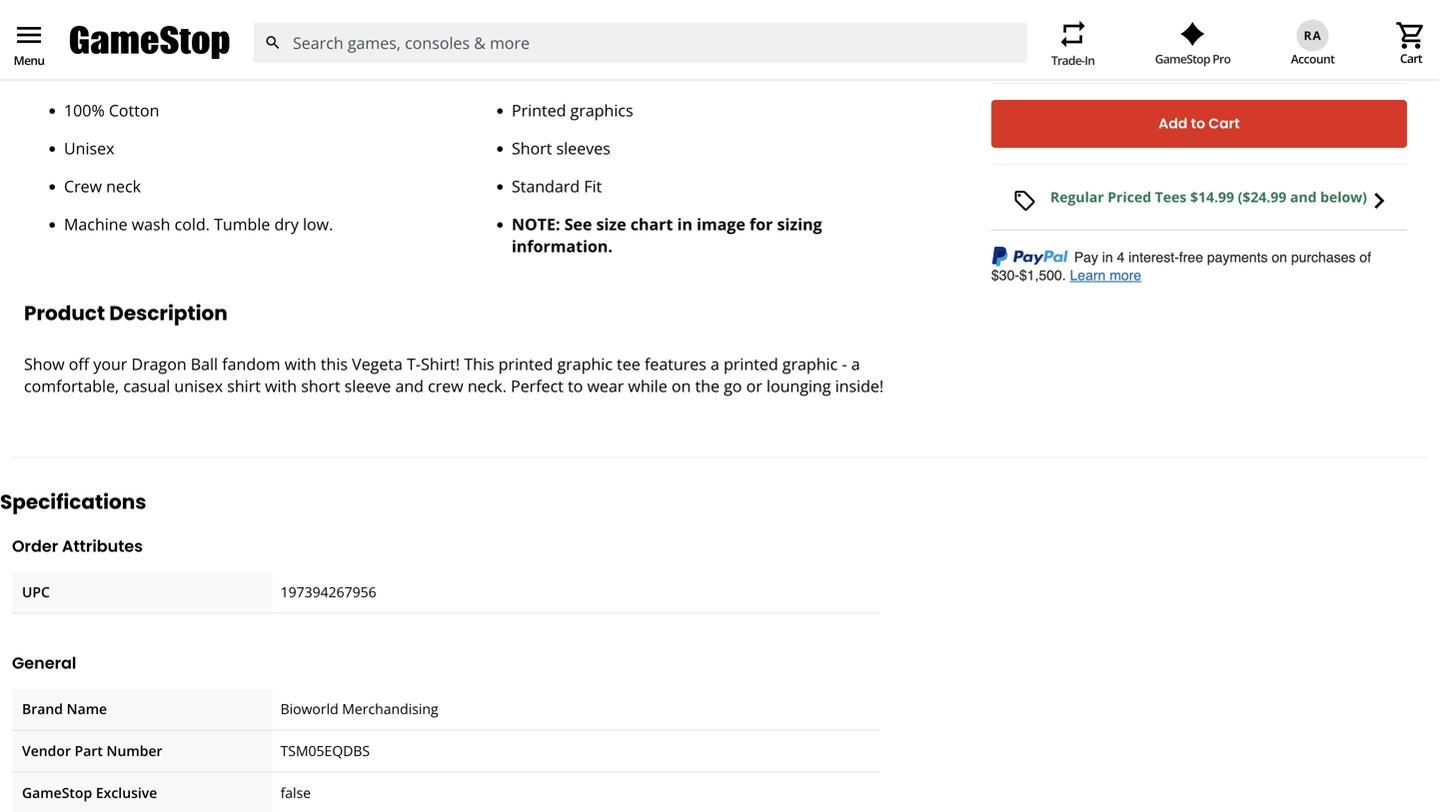 Task type: locate. For each thing, give the bounding box(es) containing it.
printed graphics
[[512, 99, 633, 121]]

0 horizontal spatial graphic
[[557, 353, 613, 375]]

gamestop for gamestop exclusive
[[22, 783, 92, 802]]

1 vertical spatial to
[[568, 375, 583, 397]]

same day delivery
[[157, 45, 275, 64]]

0 vertical spatial and
[[1290, 187, 1317, 206]]

to inside button
[[1191, 114, 1205, 133]]

printed up the or
[[724, 353, 778, 375]]

1 horizontal spatial in
[[1183, 50, 1196, 69]]

collectibles
[[734, 45, 806, 64]]

printed up "perfect" at the left
[[498, 353, 553, 375]]

t-
[[407, 353, 421, 375]]

in right up
[[1183, 50, 1196, 69]]

machine
[[64, 213, 128, 235]]

and left below)
[[1290, 187, 1317, 206]]

or
[[746, 375, 762, 397]]

repeat
[[1057, 18, 1089, 50]]

0 horizontal spatial and
[[395, 375, 424, 397]]

regular priced tees $14.99 ($24.99 and below) button
[[991, 173, 1407, 229]]

fandom
[[222, 353, 280, 375]]

0 vertical spatial in
[[1183, 50, 1196, 69]]

my
[[51, 45, 71, 64]]

0 horizontal spatial order
[[12, 535, 58, 558]]

0 horizontal spatial gamestop
[[22, 783, 92, 802]]

1 vertical spatial in
[[677, 213, 693, 235]]

1 vertical spatial gamestop
[[22, 783, 92, 802]]

printed
[[512, 99, 566, 121]]

1 horizontal spatial a
[[851, 353, 860, 375]]

wear
[[587, 375, 624, 397]]

account
[[1291, 50, 1335, 67]]

store
[[74, 45, 108, 64], [351, 45, 385, 64]]

0 vertical spatial with
[[285, 353, 316, 375]]

digital store link
[[307, 45, 385, 64]]

$250+)
[[1297, 50, 1342, 69]]

image
[[697, 213, 745, 235]]

cart
[[1400, 50, 1422, 66], [1209, 114, 1240, 133]]

1 vertical spatial your
[[93, 353, 127, 375]]

information.
[[512, 235, 613, 257]]

1 horizontal spatial gamestop
[[1155, 50, 1210, 67]]

specifications
[[0, 488, 146, 516]]

add
[[1159, 114, 1188, 133]]

search
[[264, 34, 282, 52]]

releases
[[449, 45, 504, 64]]

bioworld merchandising
[[280, 700, 438, 719]]

bioworld
[[280, 700, 338, 719]]

note:
[[512, 213, 560, 235]]

1 horizontal spatial your
[[1185, 34, 1218, 53]]

0 horizontal spatial in
[[677, 213, 693, 235]]

cart inside shopping_cart cart
[[1400, 50, 1422, 66]]

go
[[724, 375, 742, 397]]

store right 'digital'
[[351, 45, 385, 64]]

2 a from the left
[[851, 353, 860, 375]]

gamestop pro icon image
[[1180, 22, 1205, 46]]

0 vertical spatial to
[[1191, 114, 1205, 133]]

gamestop pro link
[[1155, 22, 1231, 67]]

100%
[[64, 99, 105, 121]]

size
[[596, 213, 626, 235]]

pre-owned
[[630, 45, 702, 64]]

0 vertical spatial your
[[1185, 34, 1218, 53]]

1 horizontal spatial graphic
[[782, 353, 838, 375]]

graphic up wear
[[557, 353, 613, 375]]

cart right add
[[1209, 114, 1240, 133]]

gamestop exclusive
[[22, 783, 157, 802]]

0 vertical spatial order
[[1172, 45, 1209, 64]]

0 horizontal spatial your
[[93, 353, 127, 375]]

and down t-
[[395, 375, 424, 397]]

note: see size chart in image for sizing information.
[[512, 213, 822, 257]]

a
[[711, 353, 720, 375], [851, 353, 860, 375]]

number
[[106, 742, 162, 761]]

to right add
[[1191, 114, 1205, 133]]

trade-
[[1051, 52, 1085, 68]]

video
[[927, 45, 963, 64]]

0 horizontal spatial store
[[74, 45, 108, 64]]

0 vertical spatial gamestop
[[1155, 50, 1210, 67]]

merchandising
[[342, 700, 438, 719]]

cart right payload
[[1400, 50, 1422, 66]]

vendor part number
[[22, 742, 162, 761]]

0 horizontal spatial a
[[711, 353, 720, 375]]

gamestop
[[1155, 50, 1210, 67], [22, 783, 92, 802]]

1 horizontal spatial cart
[[1400, 50, 1422, 66]]

search search field
[[253, 23, 1027, 63]]

payload
[[1330, 45, 1379, 64]]

digital store
[[307, 45, 385, 64]]

0 horizontal spatial cart
[[1209, 114, 1240, 133]]

standard
[[512, 175, 580, 197]]

in inside "note: see size chart in image for sizing information."
[[677, 213, 693, 235]]

while
[[628, 375, 667, 397]]

a up the the
[[711, 353, 720, 375]]

features
[[24, 49, 114, 77]]

unisex
[[174, 375, 223, 397]]

1 horizontal spatial and
[[1290, 187, 1317, 206]]

graphic up lounging
[[782, 353, 838, 375]]

0 vertical spatial cart
[[1400, 50, 1422, 66]]

shirt!
[[421, 353, 460, 375]]

regular
[[1050, 187, 1104, 206]]

lounging
[[767, 375, 831, 397]]

short
[[512, 137, 552, 159]]

with up 'short'
[[285, 353, 316, 375]]

0 horizontal spatial to
[[568, 375, 583, 397]]

1 graphic from the left
[[557, 353, 613, 375]]

gamestop pro
[[1155, 50, 1231, 67]]

menu
[[13, 19, 45, 51]]

to left wear
[[568, 375, 583, 397]]

priced
[[1108, 187, 1151, 206]]

menu
[[14, 52, 44, 69]]

tee
[[617, 353, 640, 375]]

with down 'fandom'
[[265, 375, 297, 397]]

track order
[[1136, 45, 1209, 64]]

100% cotton
[[64, 99, 159, 121]]

track
[[1136, 45, 1169, 64]]

0 horizontal spatial printed
[[498, 353, 553, 375]]

collectibles link
[[734, 45, 806, 64]]

1 vertical spatial order
[[12, 535, 58, 558]]

1 horizontal spatial printed
[[724, 353, 778, 375]]

and
[[1290, 187, 1317, 206], [395, 375, 424, 397]]

$25
[[1128, 34, 1152, 53]]

1 vertical spatial and
[[395, 375, 424, 397]]

online
[[1221, 34, 1265, 53]]

-
[[842, 353, 847, 375]]

ben
[[1264, 45, 1288, 64]]

with
[[285, 353, 316, 375], [265, 375, 297, 397]]

pro
[[1213, 50, 1231, 67]]

tees
[[1155, 187, 1187, 206]]

2 printed from the left
[[724, 353, 778, 375]]

a right -
[[851, 353, 860, 375]]

1 horizontal spatial to
[[1191, 114, 1205, 133]]

store right my
[[74, 45, 108, 64]]

ball
[[191, 353, 218, 375]]

video games
[[927, 45, 1011, 64]]

cotton
[[109, 99, 159, 121]]

1 horizontal spatial store
[[351, 45, 385, 64]]

in right chart
[[677, 213, 693, 235]]

1 vertical spatial cart
[[1209, 114, 1240, 133]]

1 vertical spatial with
[[265, 375, 297, 397]]



Task type: vqa. For each thing, say whether or not it's contained in the screenshot.
the 5%
no



Task type: describe. For each thing, give the bounding box(es) containing it.
to inside show off your dragon ball fandom with this vegeta t-shirt! this printed graphic tee features a printed graphic - a comfortable, casual unisex shirt with short sleeve and crew neck. perfect to wear while on the go or lounging inside!
[[568, 375, 583, 397]]

shopping_cart
[[1395, 19, 1427, 51]]

add to cart
[[1159, 114, 1240, 133]]

brand name
[[22, 700, 107, 719]]

cart inside button
[[1209, 114, 1240, 133]]

free $25 off your online order when you pick up in store. (orders $250+)
[[1057, 34, 1342, 69]]

up
[[1161, 50, 1179, 69]]

1 a from the left
[[711, 353, 720, 375]]

shopping_cart cart
[[1395, 19, 1427, 66]]

attributes
[[62, 535, 143, 558]]

197394267956
[[280, 583, 376, 602]]

store.
[[1200, 50, 1240, 69]]

chart
[[630, 213, 673, 235]]

pre-owned link
[[630, 45, 702, 64]]

brand
[[22, 700, 63, 719]]

repeat trade-in
[[1051, 18, 1095, 68]]

low.
[[303, 213, 333, 235]]

exclusive
[[96, 783, 157, 802]]

ben white payload center
[[1264, 45, 1423, 64]]

$14.99
[[1190, 187, 1234, 206]]

your inside free $25 off your online order when you pick up in store. (orders $250+)
[[1185, 34, 1218, 53]]

tumble
[[214, 213, 270, 235]]

regular priced tees $14.99 ($24.99 and below)
[[1050, 187, 1367, 206]]

false
[[280, 783, 311, 802]]

consoles
[[838, 45, 895, 64]]

1 printed from the left
[[498, 353, 553, 375]]

same day delivery link
[[157, 45, 275, 64]]

white
[[1291, 45, 1327, 64]]

and inside button
[[1290, 187, 1317, 206]]

your inside show off your dragon ball fandom with this vegeta t-shirt! this printed graphic tee features a printed graphic - a comfortable, casual unisex shirt with short sleeve and crew neck. perfect to wear while on the go or lounging inside!
[[93, 353, 127, 375]]

1 horizontal spatial order
[[1172, 45, 1209, 64]]

upc
[[22, 583, 50, 602]]

gamestop image
[[70, 24, 230, 62]]

2 store from the left
[[351, 45, 385, 64]]

neck
[[106, 175, 141, 197]]

same
[[157, 45, 192, 64]]

top deals
[[536, 45, 599, 64]]

2 graphic from the left
[[782, 353, 838, 375]]

crew
[[428, 375, 463, 397]]

menu menu
[[13, 19, 45, 69]]

ra account
[[1291, 27, 1335, 67]]

video games link
[[927, 45, 1011, 64]]

comfortable,
[[24, 375, 119, 397]]

and inside show off your dragon ball fandom with this vegeta t-shirt! this printed graphic tee features a printed graphic - a comfortable, casual unisex shirt with short sleeve and crew neck. perfect to wear while on the go or lounging inside!
[[395, 375, 424, 397]]

this
[[321, 353, 348, 375]]

show off your dragon ball fandom with this vegeta t-shirt! this printed graphic tee features a printed graphic - a comfortable, casual unisex shirt with short sleeve and crew neck. perfect to wear while on the go or lounging inside!
[[24, 353, 884, 397]]

games
[[966, 45, 1011, 64]]

in inside free $25 off your online order when you pick up in store. (orders $250+)
[[1183, 50, 1196, 69]]

below)
[[1320, 187, 1367, 206]]

vegeta
[[352, 353, 403, 375]]

1 store from the left
[[74, 45, 108, 64]]

part
[[75, 742, 103, 761]]

ra
[[1304, 27, 1322, 43]]

dry
[[274, 213, 299, 235]]

graphics
[[570, 99, 633, 121]]

show
[[24, 353, 65, 375]]

shirt
[[227, 375, 261, 397]]

off
[[1155, 34, 1182, 53]]

delivery
[[223, 45, 275, 64]]

consoles link
[[838, 45, 895, 64]]

off
[[69, 353, 89, 375]]

track order link
[[1116, 45, 1209, 64]]

neck.
[[468, 375, 507, 397]]

fit
[[584, 175, 602, 197]]

center
[[1382, 45, 1423, 64]]

order attributes
[[12, 535, 143, 558]]

ben white payload center link
[[1242, 45, 1423, 64]]

search button
[[253, 23, 293, 63]]

order
[[1269, 34, 1307, 53]]

vendor
[[22, 742, 71, 761]]

sleeves
[[556, 137, 611, 159]]

day
[[196, 45, 220, 64]]

you
[[1099, 50, 1125, 69]]

new
[[417, 45, 446, 64]]

(orders
[[1244, 50, 1294, 69]]

Search games, consoles & more search field
[[293, 23, 991, 63]]

features
[[645, 353, 707, 375]]

sleeve
[[344, 375, 391, 397]]

deals
[[563, 45, 599, 64]]

top deals link
[[536, 45, 599, 64]]

shop my store link
[[16, 45, 108, 64]]

digital
[[307, 45, 348, 64]]

when
[[1057, 50, 1095, 69]]

tsm05eqdbs
[[280, 742, 370, 761]]

short sleeves
[[512, 137, 611, 159]]

gamestop for gamestop pro
[[1155, 50, 1210, 67]]

description
[[109, 299, 228, 327]]

on
[[672, 375, 691, 397]]

wash
[[132, 213, 170, 235]]



